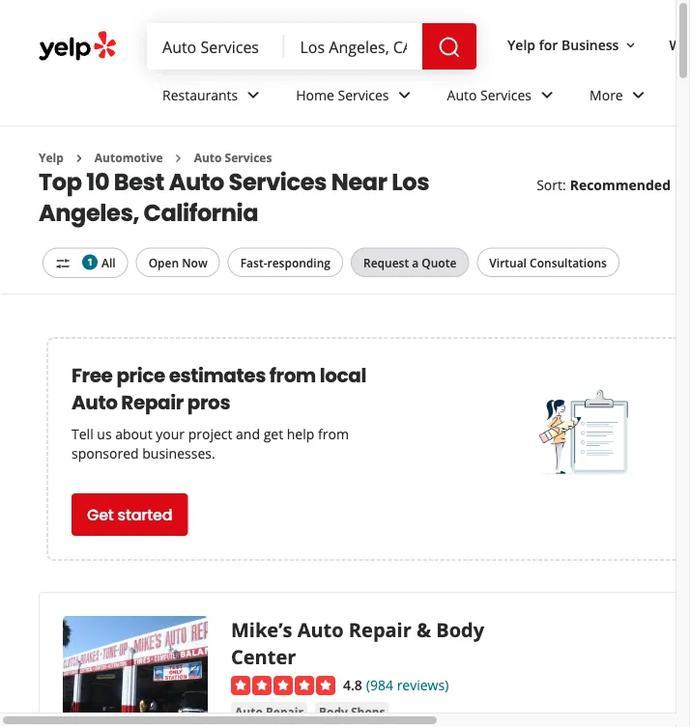 Task type: locate. For each thing, give the bounding box(es) containing it.
0 horizontal spatial yelp
[[39, 150, 64, 166]]

0 horizontal spatial from
[[269, 362, 316, 389]]

sponsored
[[72, 444, 139, 462]]

0 vertical spatial body
[[436, 616, 484, 643]]

1 vertical spatial yelp
[[39, 150, 64, 166]]

2 horizontal spatial 24 chevron down v2 image
[[627, 84, 650, 107]]

top
[[39, 166, 82, 198]]

search image
[[438, 36, 461, 59]]

None field
[[162, 36, 269, 57], [300, 36, 407, 57]]

auto down 4.8 star rating image
[[235, 704, 263, 720]]

1 horizontal spatial yelp
[[507, 35, 535, 54]]

wri link
[[661, 27, 690, 62]]

body right & at the bottom of page
[[436, 616, 484, 643]]

a
[[412, 255, 419, 271]]

yelp for business button
[[500, 27, 646, 62]]

16 chevron down v2 image
[[623, 38, 638, 53], [675, 178, 690, 193]]

Find text field
[[162, 36, 269, 57]]

fast-
[[240, 255, 267, 271]]

services up fast-responding
[[229, 166, 327, 198]]

1 horizontal spatial 16 chevron down v2 image
[[675, 178, 690, 193]]

2 none field from the left
[[300, 36, 407, 57]]

repair left & at the bottom of page
[[349, 616, 411, 643]]

auto up us
[[72, 389, 117, 416]]

yelp left '10'
[[39, 150, 64, 166]]

mike's
[[231, 616, 292, 643]]

tell
[[72, 425, 93, 443]]

auto down search image at the right top
[[447, 86, 477, 104]]

24 chevron down v2 image inside home services link
[[393, 84, 416, 107]]

auto services link down restaurants link
[[194, 150, 272, 166]]

get started
[[87, 504, 172, 526]]

virtual
[[489, 255, 527, 271]]

help
[[287, 425, 314, 443]]

1 horizontal spatial auto services
[[447, 86, 532, 104]]

1 vertical spatial auto services link
[[194, 150, 272, 166]]

1 horizontal spatial body
[[436, 616, 484, 643]]

2 24 chevron down v2 image from the left
[[535, 84, 559, 107]]

24 chevron down v2 image right more
[[627, 84, 650, 107]]

auto services down search image at the right top
[[447, 86, 532, 104]]

body down 4.8
[[319, 704, 348, 720]]

business
[[561, 35, 619, 54]]

none field up home services
[[300, 36, 407, 57]]

16 chevron right v2 image right yelp link
[[71, 151, 87, 166]]

repair
[[121, 389, 184, 416], [349, 616, 411, 643], [266, 704, 303, 720]]

yelp
[[507, 35, 535, 54], [39, 150, 64, 166]]

los
[[392, 166, 429, 198]]

1 vertical spatial auto services
[[194, 150, 272, 166]]

auto services
[[447, 86, 532, 104], [194, 150, 272, 166]]

0 horizontal spatial body
[[319, 704, 348, 720]]

virtual consultations button
[[477, 248, 619, 277]]

body shops
[[319, 704, 385, 720]]

1 none field from the left
[[162, 36, 269, 57]]

california
[[144, 197, 258, 229]]

consultations
[[530, 255, 607, 271]]

(984 reviews) link
[[366, 674, 449, 695]]

16 chevron down v2 image right recommended
[[675, 178, 690, 193]]

0 horizontal spatial 16 chevron right v2 image
[[71, 151, 87, 166]]

auto repair button
[[231, 703, 307, 722]]

1 vertical spatial repair
[[349, 616, 411, 643]]

services
[[338, 86, 389, 104], [480, 86, 532, 104], [225, 150, 272, 166], [229, 166, 327, 198]]

(984
[[366, 676, 393, 694]]

0 horizontal spatial 24 chevron down v2 image
[[393, 84, 416, 107]]

2 horizontal spatial repair
[[349, 616, 411, 643]]

0 vertical spatial auto services
[[447, 86, 532, 104]]

1 horizontal spatial repair
[[266, 704, 303, 720]]

16 chevron right v2 image right best
[[171, 151, 186, 166]]

for
[[539, 35, 558, 54]]

1 vertical spatial 16 chevron down v2 image
[[675, 178, 690, 193]]

24 chevron down v2 image down for
[[535, 84, 559, 107]]

4.8
[[343, 676, 362, 694]]

home services
[[296, 86, 389, 104]]

0 horizontal spatial repair
[[121, 389, 184, 416]]

&
[[417, 616, 431, 643]]

from
[[269, 362, 316, 389], [318, 425, 349, 443]]

1 horizontal spatial 24 chevron down v2 image
[[535, 84, 559, 107]]

1 horizontal spatial auto services link
[[432, 70, 574, 126]]

businesses.
[[142, 444, 215, 462]]

home
[[296, 86, 334, 104]]

24 chevron down v2 image right home services
[[393, 84, 416, 107]]

0 vertical spatial 16 chevron down v2 image
[[623, 38, 638, 53]]

virtual consultations
[[489, 255, 607, 271]]

16 chevron right v2 image
[[71, 151, 87, 166], [171, 151, 186, 166]]

0 vertical spatial yelp
[[507, 35, 535, 54]]

24 chevron down v2 image
[[393, 84, 416, 107], [535, 84, 559, 107], [627, 84, 650, 107]]

auto right best
[[169, 166, 224, 198]]

auto services link
[[432, 70, 574, 126], [194, 150, 272, 166]]

services down 24 chevron down v2 icon
[[225, 150, 272, 166]]

0 vertical spatial repair
[[121, 389, 184, 416]]

(984 reviews)
[[366, 676, 449, 694]]

24 chevron down v2 image inside "more" link
[[627, 84, 650, 107]]

1 horizontal spatial from
[[318, 425, 349, 443]]

repair up your at the bottom left of the page
[[121, 389, 184, 416]]

3 24 chevron down v2 image from the left
[[627, 84, 650, 107]]

wri
[[669, 35, 690, 54]]

services right home
[[338, 86, 389, 104]]

auto right mike's
[[297, 616, 344, 643]]

none field up restaurants at the top
[[162, 36, 269, 57]]

yelp left for
[[507, 35, 535, 54]]

body
[[436, 616, 484, 643], [319, 704, 348, 720]]

None search field
[[147, 23, 480, 70]]

auto inside mike's auto repair & body center
[[297, 616, 344, 643]]

mike's auto repair & body center link
[[231, 616, 484, 671]]

home services link
[[280, 70, 432, 126]]

16 filter v2 image
[[55, 256, 71, 271]]

1 horizontal spatial 16 chevron right v2 image
[[171, 151, 186, 166]]

0 horizontal spatial 16 chevron down v2 image
[[623, 38, 638, 53]]

16 chevron down v2 image for recommended
[[675, 178, 690, 193]]

none field near
[[300, 36, 407, 57]]

1
[[87, 256, 93, 269]]

auto services link down for
[[432, 70, 574, 126]]

more
[[590, 86, 623, 104]]

16 chevron right v2 image for auto services
[[171, 151, 186, 166]]

auto services down restaurants link
[[194, 150, 272, 166]]

mike's auto repair & body center image
[[63, 616, 208, 728]]

1 24 chevron down v2 image from the left
[[393, 84, 416, 107]]

auto inside free price estimates from local auto repair pros tell us about your project and get help from sponsored businesses.
[[72, 389, 117, 416]]

1 vertical spatial body
[[319, 704, 348, 720]]

yelp inside button
[[507, 35, 535, 54]]

center
[[231, 644, 296, 671]]

0 horizontal spatial auto services
[[194, 150, 272, 166]]

get started button
[[72, 494, 188, 536]]

fast-responding button
[[228, 248, 343, 277]]

16 chevron down v2 image inside recommended dropdown button
[[675, 178, 690, 193]]

auto repair link
[[231, 703, 307, 722]]

0 horizontal spatial none field
[[162, 36, 269, 57]]

project
[[188, 425, 232, 443]]

16 chevron down v2 image inside yelp for business button
[[623, 38, 638, 53]]

open now
[[148, 255, 208, 271]]

auto repair
[[235, 704, 303, 720]]

about
[[115, 425, 152, 443]]

automotive link
[[95, 150, 163, 166]]

request
[[363, 255, 409, 271]]

1 16 chevron right v2 image from the left
[[71, 151, 87, 166]]

2 vertical spatial repair
[[266, 704, 303, 720]]

16 chevron down v2 image right business
[[623, 38, 638, 53]]

auto services inside the business categories element
[[447, 86, 532, 104]]

free price estimates from local auto repair pros image
[[539, 384, 635, 481]]

from left local
[[269, 362, 316, 389]]

auto
[[447, 86, 477, 104], [194, 150, 222, 166], [169, 166, 224, 198], [72, 389, 117, 416], [297, 616, 344, 643], [235, 704, 263, 720]]

0 vertical spatial from
[[269, 362, 316, 389]]

from right help
[[318, 425, 349, 443]]

2 16 chevron right v2 image from the left
[[171, 151, 186, 166]]

responding
[[267, 255, 330, 271]]

near
[[331, 166, 387, 198]]

mike's auto repair & body center
[[231, 616, 484, 671]]

1 horizontal spatial none field
[[300, 36, 407, 57]]

repair down 4.8 star rating image
[[266, 704, 303, 720]]



Task type: vqa. For each thing, say whether or not it's contained in the screenshot.
the leftmost "field"
yes



Task type: describe. For each thing, give the bounding box(es) containing it.
repair inside auto repair "button"
[[266, 704, 303, 720]]

open now button
[[136, 248, 220, 277]]

yelp for yelp for business
[[507, 35, 535, 54]]

services down the 'yelp for business'
[[480, 86, 532, 104]]

auto up california
[[194, 150, 222, 166]]

10
[[86, 166, 109, 198]]

1 vertical spatial from
[[318, 425, 349, 443]]

0 horizontal spatial auto services link
[[194, 150, 272, 166]]

fast-responding
[[240, 255, 330, 271]]

24 chevron down v2 image for more
[[627, 84, 650, 107]]

restaurants
[[162, 86, 238, 104]]

repair inside free price estimates from local auto repair pros tell us about your project and get help from sponsored businesses.
[[121, 389, 184, 416]]

free
[[72, 362, 113, 389]]

Near text field
[[300, 36, 407, 57]]

16 chevron down v2 image for yelp for business
[[623, 38, 638, 53]]

now
[[182, 255, 208, 271]]

estimates
[[169, 362, 266, 389]]

body inside mike's auto repair & body center
[[436, 616, 484, 643]]

best
[[114, 166, 164, 198]]

get
[[87, 504, 114, 526]]

16 chevron right v2 image for automotive
[[71, 151, 87, 166]]

shops
[[351, 704, 385, 720]]

free price estimates from local auto repair pros tell us about your project and get help from sponsored businesses.
[[72, 362, 366, 462]]

automotive
[[95, 150, 163, 166]]

yelp link
[[39, 150, 64, 166]]

started
[[117, 504, 172, 526]]

your
[[156, 425, 185, 443]]

0 vertical spatial auto services link
[[432, 70, 574, 126]]

price
[[116, 362, 165, 389]]

restaurants link
[[147, 70, 280, 126]]

sort:
[[536, 176, 566, 194]]

pros
[[187, 389, 230, 416]]

yelp for business
[[507, 35, 619, 54]]

body inside button
[[319, 704, 348, 720]]

auto inside "button"
[[235, 704, 263, 720]]

body shops button
[[315, 703, 389, 722]]

local
[[320, 362, 366, 389]]

4.8 link
[[343, 674, 362, 695]]

auto inside top 10 best auto services near los angeles, california
[[169, 166, 224, 198]]

open
[[148, 255, 179, 271]]

reviews)
[[397, 676, 449, 694]]

repair inside mike's auto repair & body center
[[349, 616, 411, 643]]

angeles,
[[39, 197, 139, 229]]

24 chevron down v2 image for auto services
[[535, 84, 559, 107]]

none field the find
[[162, 36, 269, 57]]

all
[[101, 255, 116, 271]]

body shops link
[[315, 703, 389, 722]]

request a quote button
[[351, 248, 469, 277]]

business categories element
[[147, 70, 690, 126]]

more link
[[574, 70, 666, 126]]

quote
[[422, 255, 456, 271]]

and
[[236, 425, 260, 443]]

1 all
[[87, 255, 116, 271]]

services inside top 10 best auto services near los angeles, california
[[229, 166, 327, 198]]

recommended
[[570, 176, 671, 194]]

request a quote
[[363, 255, 456, 271]]

yelp for yelp link
[[39, 150, 64, 166]]

auto inside the business categories element
[[447, 86, 477, 104]]

get
[[263, 425, 283, 443]]

24 chevron down v2 image
[[242, 84, 265, 107]]

recommended button
[[570, 176, 690, 194]]

4.8 star rating image
[[231, 676, 335, 696]]

top 10 best auto services near los angeles, california
[[39, 166, 429, 229]]

us
[[97, 425, 112, 443]]

filters group
[[39, 248, 623, 278]]

24 chevron down v2 image for home services
[[393, 84, 416, 107]]



